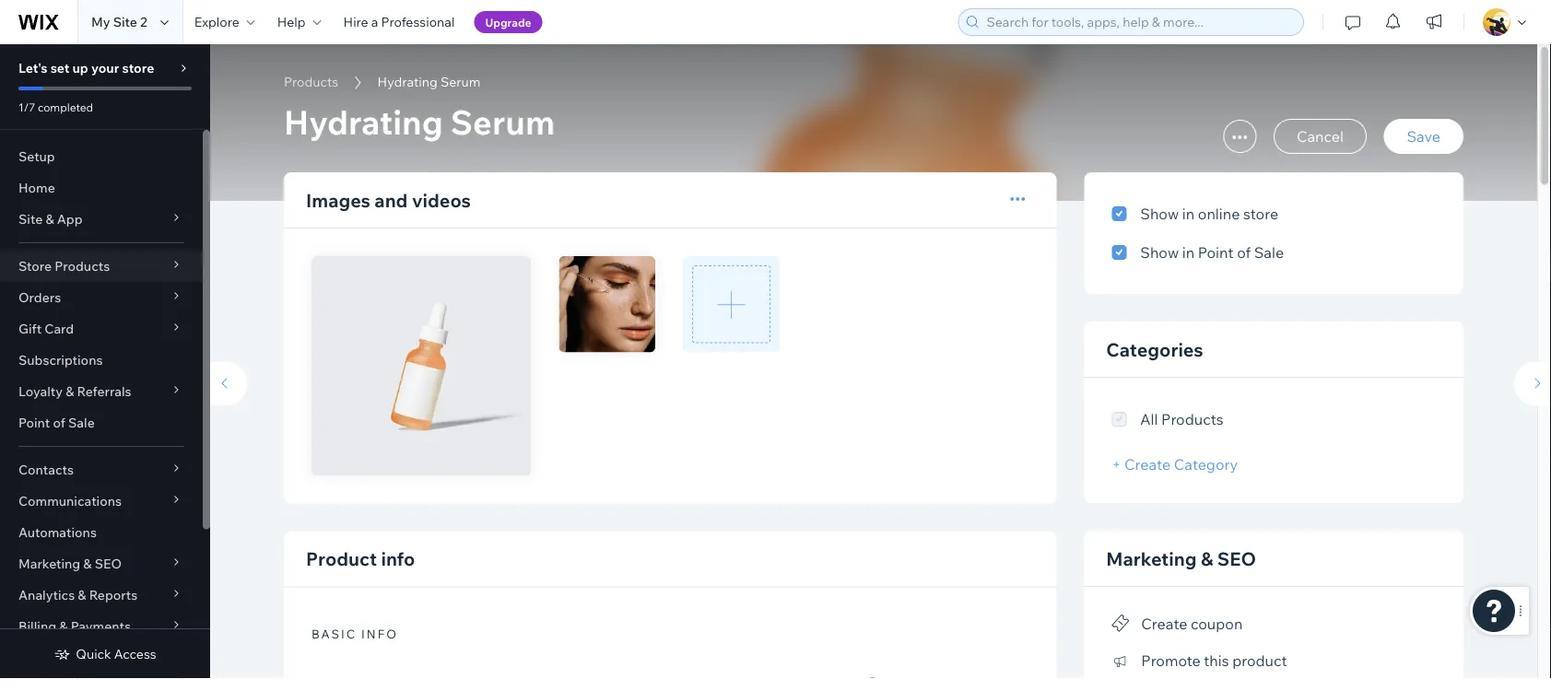 Task type: vqa. For each thing, say whether or not it's contained in the screenshot.
right 'manage'
no



Task type: describe. For each thing, give the bounding box(es) containing it.
reports
[[89, 587, 138, 603]]

my
[[91, 14, 110, 30]]

promote image
[[1112, 653, 1130, 670]]

save button
[[1384, 119, 1464, 154]]

+ create category
[[1112, 455, 1238, 474]]

of inside sidebar element
[[53, 415, 65, 431]]

explore
[[194, 14, 239, 30]]

completed
[[38, 100, 93, 114]]

my site 2
[[91, 14, 147, 30]]

access
[[114, 646, 156, 662]]

upgrade button
[[474, 11, 543, 33]]

store inside sidebar element
[[122, 60, 154, 76]]

show in online store
[[1141, 205, 1279, 223]]

1 horizontal spatial products
[[284, 74, 338, 90]]

in for point
[[1183, 243, 1195, 262]]

orders
[[18, 289, 61, 306]]

hire
[[343, 14, 368, 30]]

& for billing & payments dropdown button
[[59, 619, 68, 635]]

product info
[[306, 548, 415, 571]]

and
[[375, 189, 408, 212]]

point inside hydrating serum form
[[1198, 243, 1234, 262]]

help
[[277, 14, 306, 30]]

subscriptions
[[18, 352, 103, 368]]

all products
[[1141, 410, 1224, 429]]

products for all products
[[1162, 410, 1224, 429]]

billing & payments button
[[0, 611, 203, 643]]

home
[[18, 180, 55, 196]]

product
[[1233, 652, 1287, 670]]

show in point of sale
[[1141, 243, 1284, 262]]

contacts button
[[0, 454, 203, 486]]

marketing inside hydrating serum form
[[1107, 547, 1197, 570]]

2
[[140, 14, 147, 30]]

hire a professional
[[343, 14, 455, 30]]

in for online
[[1183, 205, 1195, 223]]

create inside button
[[1142, 614, 1188, 633]]

all
[[1141, 410, 1158, 429]]

& for loyalty & referrals popup button at the bottom
[[66, 383, 74, 400]]

loyalty
[[18, 383, 63, 400]]

communications
[[18, 493, 122, 509]]

this
[[1204, 652, 1229, 670]]

promote
[[1142, 652, 1201, 670]]

basic info
[[312, 626, 398, 642]]

& inside hydrating serum form
[[1201, 547, 1213, 570]]

products for store products
[[55, 258, 110, 274]]

set
[[50, 60, 69, 76]]

let's set up your store
[[18, 60, 154, 76]]

show for show in point of sale
[[1141, 243, 1179, 262]]

seo inside "popup button"
[[95, 556, 122, 572]]

automations link
[[0, 517, 203, 548]]

point of sale link
[[0, 407, 203, 439]]

Search for tools, apps, help & more... field
[[981, 9, 1298, 35]]

online
[[1198, 205, 1240, 223]]

create coupon button
[[1112, 610, 1243, 636]]

store products
[[18, 258, 110, 274]]

quick
[[76, 646, 111, 662]]

images and videos
[[306, 189, 471, 212]]

cancel button
[[1274, 119, 1367, 154]]

promote this product button
[[1112, 648, 1287, 674]]

analytics
[[18, 587, 75, 603]]

site & app button
[[0, 204, 203, 235]]

& for marketing & seo "popup button"
[[83, 556, 92, 572]]

home link
[[0, 172, 203, 204]]

marketing & seo inside hydrating serum form
[[1107, 547, 1257, 570]]

images
[[306, 189, 370, 212]]

gift card button
[[0, 313, 203, 345]]

coupon
[[1191, 614, 1243, 633]]

store inside hydrating serum form
[[1244, 205, 1279, 223]]

referrals
[[77, 383, 131, 400]]

videos
[[412, 189, 471, 212]]

billing & payments
[[18, 619, 131, 635]]

gift
[[18, 321, 42, 337]]

info for product info
[[381, 548, 415, 571]]

1/7
[[18, 100, 35, 114]]

orders button
[[0, 282, 203, 313]]

let's
[[18, 60, 48, 76]]

setup link
[[0, 141, 203, 172]]

store products button
[[0, 251, 203, 282]]

site inside popup button
[[18, 211, 43, 227]]

& for the site & app popup button
[[46, 211, 54, 227]]

1 vertical spatial hydrating
[[284, 100, 443, 142]]

promote coupon image
[[1112, 615, 1130, 632]]



Task type: locate. For each thing, give the bounding box(es) containing it.
hydrating down products link
[[284, 100, 443, 142]]

of down "loyalty & referrals"
[[53, 415, 65, 431]]

create coupon
[[1142, 614, 1243, 633]]

1 horizontal spatial sale
[[1254, 243, 1284, 262]]

1 horizontal spatial of
[[1237, 243, 1251, 262]]

& up coupon
[[1201, 547, 1213, 570]]

seo up "reports"
[[95, 556, 122, 572]]

billing
[[18, 619, 56, 635]]

&
[[46, 211, 54, 227], [66, 383, 74, 400], [1201, 547, 1213, 570], [83, 556, 92, 572], [78, 587, 86, 603], [59, 619, 68, 635]]

hydrating down hire a professional link
[[378, 74, 438, 90]]

0 horizontal spatial of
[[53, 415, 65, 431]]

0 vertical spatial point
[[1198, 243, 1234, 262]]

0 vertical spatial hydrating serum
[[378, 74, 481, 90]]

marketing & seo
[[1107, 547, 1257, 570], [18, 556, 122, 572]]

0 vertical spatial show
[[1141, 205, 1179, 223]]

show left online
[[1141, 205, 1179, 223]]

0 horizontal spatial marketing & seo
[[18, 556, 122, 572]]

show for show in online store
[[1141, 205, 1179, 223]]

category
[[1174, 455, 1238, 474]]

setup
[[18, 148, 55, 165]]

1 vertical spatial of
[[53, 415, 65, 431]]

0 horizontal spatial site
[[18, 211, 43, 227]]

loyalty & referrals
[[18, 383, 131, 400]]

1 vertical spatial hydrating serum
[[284, 100, 555, 142]]

of inside hydrating serum form
[[1237, 243, 1251, 262]]

& left the app at left
[[46, 211, 54, 227]]

sidebar element
[[0, 44, 210, 679]]

products up orders popup button
[[55, 258, 110, 274]]

help button
[[266, 0, 332, 44]]

1 horizontal spatial seo
[[1218, 547, 1257, 570]]

1 vertical spatial in
[[1183, 243, 1195, 262]]

1 vertical spatial site
[[18, 211, 43, 227]]

1 vertical spatial products
[[55, 258, 110, 274]]

0 horizontal spatial store
[[122, 60, 154, 76]]

of
[[1237, 243, 1251, 262], [53, 415, 65, 431]]

store right your
[[122, 60, 154, 76]]

products
[[284, 74, 338, 90], [55, 258, 110, 274], [1162, 410, 1224, 429]]

0 horizontal spatial products
[[55, 258, 110, 274]]

marketing
[[1107, 547, 1197, 570], [18, 556, 80, 572]]

0 vertical spatial of
[[1237, 243, 1251, 262]]

& inside loyalty & referrals popup button
[[66, 383, 74, 400]]

1 vertical spatial sale
[[68, 415, 95, 431]]

point down online
[[1198, 243, 1234, 262]]

1 in from the top
[[1183, 205, 1195, 223]]

0 vertical spatial serum
[[441, 74, 481, 90]]

promote this product
[[1142, 652, 1287, 670]]

store right online
[[1244, 205, 1279, 223]]

marketing up create coupon button
[[1107, 547, 1197, 570]]

point down loyalty
[[18, 415, 50, 431]]

0 vertical spatial in
[[1183, 205, 1195, 223]]

subscriptions link
[[0, 345, 203, 376]]

create
[[1125, 455, 1171, 474], [1142, 614, 1188, 633]]

a
[[371, 14, 378, 30]]

in left online
[[1183, 205, 1195, 223]]

products link
[[275, 73, 348, 91]]

hire a professional link
[[332, 0, 466, 44]]

marketing & seo inside "popup button"
[[18, 556, 122, 572]]

1 vertical spatial info
[[361, 626, 398, 642]]

hydrating serum
[[378, 74, 481, 90], [284, 100, 555, 142]]

2 vertical spatial products
[[1162, 410, 1224, 429]]

sale
[[1254, 243, 1284, 262], [68, 415, 95, 431]]

point of sale
[[18, 415, 95, 431]]

analytics & reports
[[18, 587, 138, 603]]

app
[[57, 211, 83, 227]]

loyalty & referrals button
[[0, 376, 203, 407]]

info right product
[[381, 548, 415, 571]]

& right loyalty
[[66, 383, 74, 400]]

serum
[[441, 74, 481, 90], [451, 100, 555, 142]]

1/7 completed
[[18, 100, 93, 114]]

info right 'basic'
[[361, 626, 398, 642]]

2 horizontal spatial products
[[1162, 410, 1224, 429]]

+ create category button
[[1112, 455, 1238, 474]]

sale inside hydrating serum form
[[1254, 243, 1284, 262]]

in down show in online store
[[1183, 243, 1195, 262]]

create up promote
[[1142, 614, 1188, 633]]

gift card
[[18, 321, 74, 337]]

info
[[381, 548, 415, 571], [361, 626, 398, 642]]

communications button
[[0, 486, 203, 517]]

show down show in online store
[[1141, 243, 1179, 262]]

contacts
[[18, 462, 74, 478]]

card
[[45, 321, 74, 337]]

hydrating serum form
[[201, 44, 1551, 679]]

1 vertical spatial create
[[1142, 614, 1188, 633]]

professional
[[381, 14, 455, 30]]

categories
[[1107, 338, 1204, 361]]

+
[[1112, 455, 1121, 474]]

point inside sidebar element
[[18, 415, 50, 431]]

1 horizontal spatial marketing
[[1107, 547, 1197, 570]]

site down home
[[18, 211, 43, 227]]

sale down show in online store
[[1254, 243, 1284, 262]]

& for "analytics & reports" popup button
[[78, 587, 86, 603]]

quick access
[[76, 646, 156, 662]]

hydrating serum down professional
[[378, 74, 481, 90]]

sale down "loyalty & referrals"
[[68, 415, 95, 431]]

your
[[91, 60, 119, 76]]

automations
[[18, 525, 97, 541]]

products right the all
[[1162, 410, 1224, 429]]

1 show from the top
[[1141, 205, 1179, 223]]

of down online
[[1237, 243, 1251, 262]]

2 in from the top
[[1183, 243, 1195, 262]]

1 vertical spatial serum
[[451, 100, 555, 142]]

products inside dropdown button
[[55, 258, 110, 274]]

seo inside hydrating serum form
[[1218, 547, 1257, 570]]

point
[[1198, 243, 1234, 262], [18, 415, 50, 431]]

upgrade
[[485, 15, 532, 29]]

marketing & seo up create coupon button
[[1107, 547, 1257, 570]]

& inside "analytics & reports" popup button
[[78, 587, 86, 603]]

0 horizontal spatial point
[[18, 415, 50, 431]]

up
[[72, 60, 88, 76]]

0 vertical spatial store
[[122, 60, 154, 76]]

basic
[[312, 626, 357, 642]]

sale inside sidebar element
[[68, 415, 95, 431]]

hydrating serum up videos
[[284, 100, 555, 142]]

0 horizontal spatial sale
[[68, 415, 95, 431]]

1 vertical spatial store
[[1244, 205, 1279, 223]]

0 horizontal spatial marketing
[[18, 556, 80, 572]]

2 show from the top
[[1141, 243, 1179, 262]]

payments
[[71, 619, 131, 635]]

marketing & seo button
[[0, 548, 203, 580]]

0 vertical spatial site
[[113, 14, 137, 30]]

0 vertical spatial sale
[[1254, 243, 1284, 262]]

site
[[113, 14, 137, 30], [18, 211, 43, 227]]

1 vertical spatial point
[[18, 415, 50, 431]]

analytics & reports button
[[0, 580, 203, 611]]

0 vertical spatial products
[[284, 74, 338, 90]]

quick access button
[[54, 646, 156, 663]]

marketing inside "popup button"
[[18, 556, 80, 572]]

hydrating
[[378, 74, 438, 90], [284, 100, 443, 142]]

1 horizontal spatial point
[[1198, 243, 1234, 262]]

& up analytics & reports
[[83, 556, 92, 572]]

0 vertical spatial create
[[1125, 455, 1171, 474]]

info for basic info
[[361, 626, 398, 642]]

save
[[1407, 127, 1441, 146]]

store
[[18, 258, 52, 274]]

product
[[306, 548, 377, 571]]

seo up coupon
[[1218, 547, 1257, 570]]

create right + at the right bottom of the page
[[1125, 455, 1171, 474]]

in
[[1183, 205, 1195, 223], [1183, 243, 1195, 262]]

cancel
[[1297, 127, 1344, 146]]

1 vertical spatial show
[[1141, 243, 1179, 262]]

1 horizontal spatial site
[[113, 14, 137, 30]]

marketing up analytics
[[18, 556, 80, 572]]

1 horizontal spatial store
[[1244, 205, 1279, 223]]

& inside billing & payments dropdown button
[[59, 619, 68, 635]]

marketing & seo up analytics & reports
[[18, 556, 122, 572]]

0 vertical spatial hydrating
[[378, 74, 438, 90]]

& left "reports"
[[78, 587, 86, 603]]

0 vertical spatial info
[[381, 548, 415, 571]]

& inside marketing & seo "popup button"
[[83, 556, 92, 572]]

& inside the site & app popup button
[[46, 211, 54, 227]]

1 horizontal spatial marketing & seo
[[1107, 547, 1257, 570]]

products down help button
[[284, 74, 338, 90]]

site left 2
[[113, 14, 137, 30]]

0 horizontal spatial seo
[[95, 556, 122, 572]]

site & app
[[18, 211, 83, 227]]

seo
[[1218, 547, 1257, 570], [95, 556, 122, 572]]

& right billing
[[59, 619, 68, 635]]



